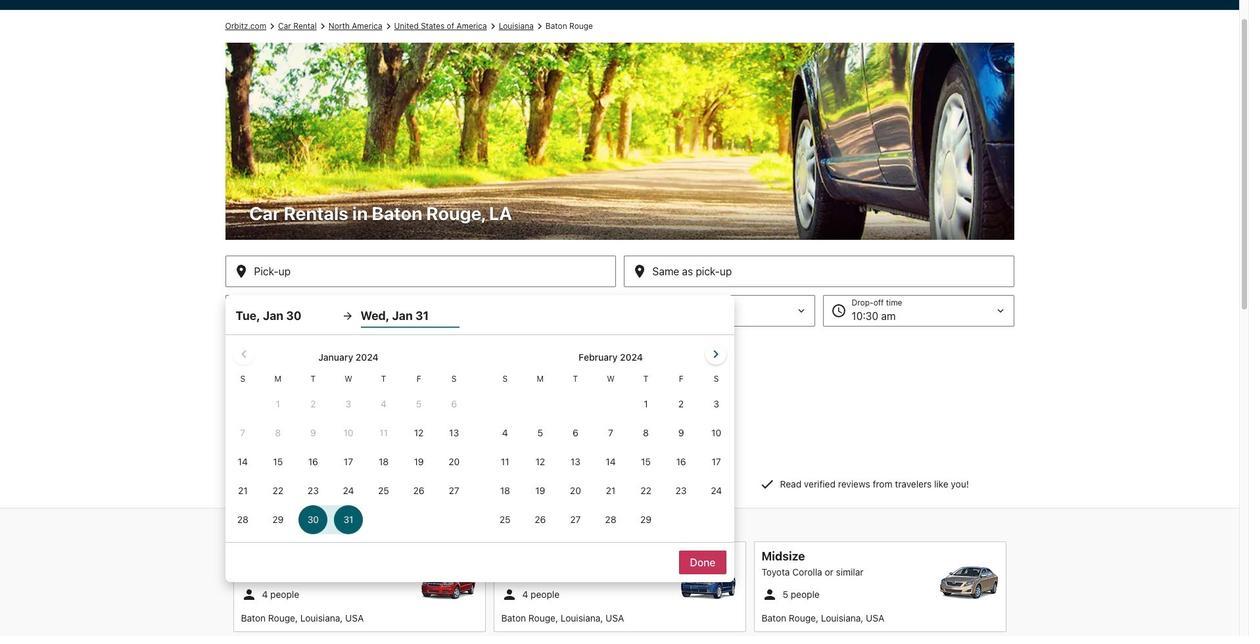 Task type: locate. For each thing, give the bounding box(es) containing it.
directional image
[[317, 20, 329, 32], [382, 20, 394, 32], [534, 20, 546, 32]]

1 horizontal spatial directional image
[[382, 20, 394, 32]]

0 horizontal spatial directional image
[[317, 20, 329, 32]]

2 horizontal spatial directional image
[[534, 20, 546, 32]]

small image
[[241, 587, 257, 603], [501, 587, 517, 603], [762, 587, 777, 603]]

3 directional image from the left
[[534, 20, 546, 32]]

toyota corolla image
[[939, 567, 998, 600]]

previous month image
[[236, 346, 251, 362]]

1 directional image from the left
[[317, 20, 329, 32]]

0 horizontal spatial small image
[[241, 587, 257, 603]]

1 horizontal spatial small image
[[501, 587, 517, 603]]

2 small image from the left
[[501, 587, 517, 603]]

0 horizontal spatial directional image
[[266, 20, 278, 32]]

1 directional image from the left
[[266, 20, 278, 32]]

main content
[[0, 10, 1239, 636]]

2 horizontal spatial small image
[[762, 587, 777, 603]]

directional image
[[266, 20, 278, 32], [487, 20, 499, 32]]

1 horizontal spatial directional image
[[487, 20, 499, 32]]



Task type: vqa. For each thing, say whether or not it's contained in the screenshot.
3rd directional icon from right
yes



Task type: describe. For each thing, give the bounding box(es) containing it.
1 small image from the left
[[241, 587, 257, 603]]

next month image
[[708, 346, 724, 362]]

2 directional image from the left
[[487, 20, 499, 32]]

breadcrumbs region
[[0, 10, 1239, 582]]

2 directional image from the left
[[382, 20, 394, 32]]

ford focus image
[[679, 567, 738, 600]]

3 small image from the left
[[762, 587, 777, 603]]

chevrolet spark image
[[418, 567, 478, 600]]



